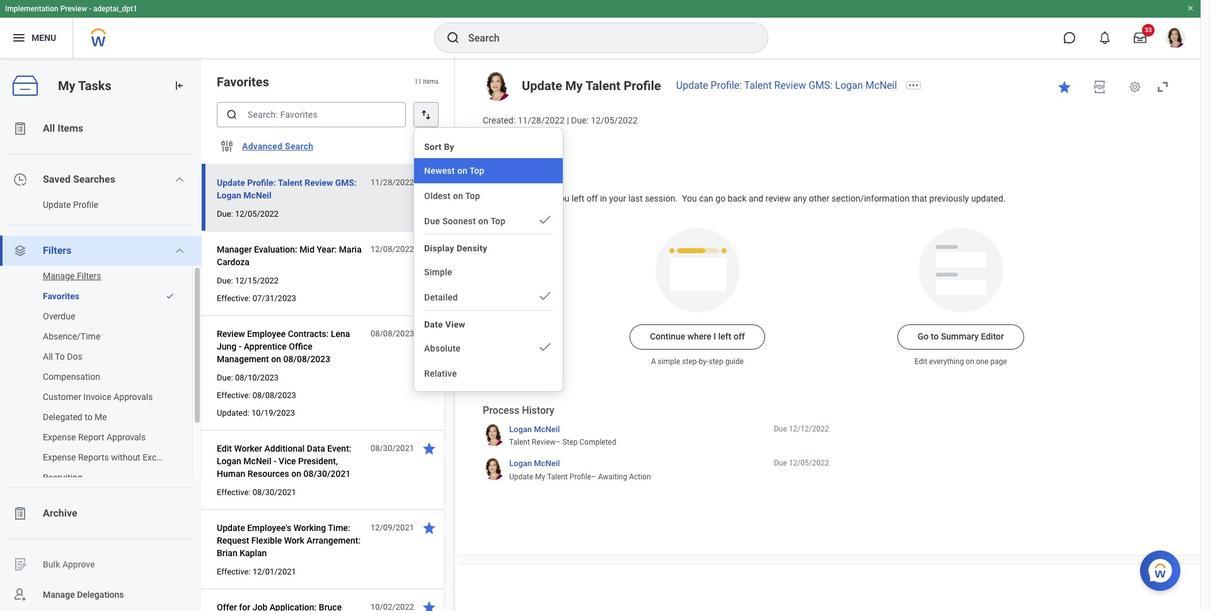 Task type: vqa. For each thing, say whether or not it's contained in the screenshot.
'step'
yes



Task type: describe. For each thing, give the bounding box(es) containing it.
step
[[563, 438, 578, 447]]

all items
[[43, 122, 83, 134]]

go to summary editor
[[918, 332, 1004, 342]]

on inside button
[[453, 191, 463, 201]]

report
[[78, 432, 104, 443]]

07/31/2023
[[253, 294, 296, 303]]

12/05/2022 for due: 12/05/2022
[[235, 209, 279, 219]]

logan mcneil button for review
[[509, 424, 560, 435]]

process
[[483, 405, 520, 417]]

update inside the process history region
[[509, 473, 533, 482]]

2 vertical spatial 08/30/2021
[[253, 488, 296, 497]]

expense report approvals button
[[0, 427, 180, 448]]

due 12/05/2022
[[774, 459, 829, 468]]

office
[[289, 342, 313, 352]]

jung
[[217, 342, 237, 352]]

items
[[423, 78, 439, 85]]

without
[[111, 453, 140, 463]]

talent inside button
[[278, 178, 302, 188]]

search image inside item list element
[[226, 108, 238, 121]]

edit worker additional data event: logan mcneil - vice president, human resources on 08/30/2021 button
[[217, 441, 364, 482]]

gear image
[[1129, 81, 1142, 93]]

on inside edit worker additional data event: logan mcneil - vice president, human resources on 08/30/2021
[[291, 469, 301, 479]]

newest on top button
[[414, 158, 563, 183]]

justify image
[[11, 30, 26, 45]]

where inside welcome back this is where you left off in your last session.  you can go back and review any other section/information that previously updated.
[[530, 193, 553, 203]]

0 horizontal spatial –
[[556, 438, 561, 447]]

all for all to dos
[[43, 352, 53, 362]]

star image for event:
[[422, 441, 437, 456]]

clock check image
[[13, 172, 28, 187]]

a simple step-by-step guide
[[651, 358, 744, 367]]

manage for manage filters
[[43, 271, 75, 281]]

reports
[[78, 453, 109, 463]]

on right soonest
[[478, 216, 489, 226]]

items
[[58, 122, 83, 134]]

manage filters button
[[0, 266, 180, 286]]

data
[[307, 444, 325, 454]]

0 horizontal spatial my
[[58, 78, 75, 93]]

my for update my talent profile
[[565, 78, 583, 93]]

2 vertical spatial top
[[491, 216, 506, 226]]

absolute
[[424, 344, 461, 354]]

created: 11/28/2022 | due: 12/05/2022
[[483, 115, 638, 125]]

saved
[[43, 173, 71, 185]]

completed
[[580, 438, 616, 447]]

11/28/2022 inside item list element
[[371, 178, 414, 187]]

compensation
[[43, 372, 100, 382]]

on left one
[[966, 358, 975, 367]]

list containing manage filters
[[0, 266, 202, 488]]

left inside welcome back this is where you left off in your last session.  you can go back and review any other section/information that previously updated.
[[572, 193, 585, 203]]

on right newest
[[457, 166, 468, 176]]

11 items
[[414, 78, 439, 85]]

effective: 08/30/2021
[[217, 488, 296, 497]]

invoice
[[83, 392, 111, 402]]

mcneil inside update profile: talent review gms: logan mcneil
[[244, 190, 272, 200]]

|
[[567, 115, 569, 125]]

due 12/12/2022
[[774, 425, 829, 434]]

guide
[[725, 358, 744, 367]]

delegated
[[43, 412, 82, 422]]

4 star image from the top
[[422, 600, 437, 612]]

update inside list
[[43, 200, 71, 210]]

off inside welcome back this is where you left off in your last session.  you can go back and review any other section/information that previously updated.
[[587, 193, 598, 203]]

sort image
[[420, 108, 432, 121]]

effective: 12/01/2021
[[217, 567, 296, 577]]

density
[[457, 243, 488, 253]]

search
[[285, 141, 313, 151]]

0 vertical spatial profile:
[[711, 79, 742, 91]]

simple
[[424, 267, 452, 277]]

section/information
[[832, 193, 910, 203]]

10/19/2023
[[252, 409, 295, 418]]

menu button
[[0, 18, 73, 58]]

cardoza
[[217, 257, 250, 267]]

filters inside dropdown button
[[43, 245, 71, 257]]

simple
[[658, 358, 680, 367]]

edit for edit everything on one page
[[915, 358, 928, 367]]

manager
[[217, 245, 252, 255]]

due: 12/05/2022
[[217, 209, 279, 219]]

due: for review employee contracts: lena jung - apprentice office management on 08/08/2023
[[217, 373, 233, 383]]

to for me
[[85, 412, 92, 422]]

simple button
[[414, 260, 563, 285]]

bulk
[[43, 560, 60, 570]]

1 vertical spatial –
[[591, 473, 596, 482]]

that previously
[[912, 193, 969, 203]]

working
[[294, 523, 326, 533]]

awaiting
[[598, 473, 627, 482]]

effective: for effective: 07/31/2023
[[217, 294, 251, 303]]

to
[[55, 352, 65, 362]]

due: for manager evaluation: mid year: maria cardoza
[[217, 276, 233, 286]]

searches
[[73, 173, 115, 185]]

adeptai_dpt1
[[93, 4, 137, 13]]

favorites inside item list element
[[217, 74, 269, 90]]

check image for due soonest on top
[[538, 212, 553, 228]]

edit worker additional data event: logan mcneil - vice president, human resources on 08/30/2021
[[217, 444, 351, 479]]

logan mcneil for review
[[509, 425, 560, 434]]

logan mcneil button for my
[[509, 459, 560, 470]]

top for oldest on top
[[465, 191, 480, 201]]

inbox large image
[[1134, 32, 1147, 44]]

you
[[556, 193, 570, 203]]

perspective image
[[13, 243, 28, 258]]

effective: 07/31/2023
[[217, 294, 296, 303]]

detailed button
[[414, 285, 563, 310]]

sort
[[424, 142, 442, 152]]

star image for gms:
[[422, 175, 437, 190]]

2 horizontal spatial 08/30/2021
[[371, 444, 414, 453]]

close environment banner image
[[1187, 4, 1195, 12]]

display
[[424, 243, 454, 253]]

go to summary editor button
[[898, 325, 1024, 350]]

last
[[629, 193, 643, 203]]

my for update my talent profile – awaiting action
[[535, 473, 545, 482]]

check image for absolute
[[538, 340, 553, 355]]

manage delegations
[[43, 590, 124, 600]]

star image for manager evaluation: mid year: maria cardoza
[[422, 242, 437, 257]]

gms: inside update profile: talent review gms: logan mcneil
[[335, 178, 357, 188]]

expense report approvals
[[43, 432, 146, 443]]

expense for expense report approvals
[[43, 432, 76, 443]]

other
[[809, 193, 830, 203]]

can go
[[699, 193, 726, 203]]

manage for manage delegations
[[43, 590, 75, 600]]

employee's photo (logan mcneil) image
[[483, 72, 512, 101]]

updated:
[[217, 409, 249, 418]]

delegated to me
[[43, 412, 107, 422]]

preview
[[60, 4, 87, 13]]

all to dos
[[43, 352, 82, 362]]

mid
[[300, 245, 315, 255]]

33
[[1145, 26, 1152, 33]]

0 vertical spatial star image
[[1057, 79, 1072, 95]]

review inside the process history region
[[532, 438, 556, 447]]

a
[[651, 358, 656, 367]]

overdue
[[43, 311, 75, 322]]

2 vertical spatial 08/08/2023
[[253, 391, 296, 400]]

33 button
[[1127, 24, 1155, 52]]

list containing all items
[[0, 113, 202, 610]]

me
[[95, 412, 107, 422]]

left inside button
[[719, 332, 732, 342]]

0 vertical spatial 11/28/2022
[[518, 115, 565, 125]]

12/15/2022
[[235, 276, 279, 286]]

process history region
[[483, 404, 829, 487]]

clipboard image for archive
[[13, 506, 28, 521]]

logan inside edit worker additional data event: logan mcneil - vice president, human resources on 08/30/2021
[[217, 456, 241, 467]]

favorites button
[[0, 286, 159, 306]]

mcneil inside edit worker additional data event: logan mcneil - vice president, human resources on 08/30/2021
[[244, 456, 271, 467]]

due for due 12/05/2022
[[774, 459, 787, 468]]

absence/time button
[[0, 327, 180, 347]]

edit for edit worker additional data event: logan mcneil - vice president, human resources on 08/30/2021
[[217, 444, 232, 454]]

approvals for customer invoice approvals
[[114, 392, 153, 402]]

due: right |
[[571, 115, 589, 125]]

transformation import image
[[173, 79, 185, 92]]

due for due soonest on top
[[424, 216, 440, 226]]

delegations
[[77, 590, 124, 600]]

customer invoice approvals
[[43, 392, 153, 402]]

continue where i left off button
[[630, 325, 765, 350]]



Task type: locate. For each thing, give the bounding box(es) containing it.
1 effective: from the top
[[217, 294, 251, 303]]

star image for review employee contracts: lena jung - apprentice office management on 08/08/2023
[[422, 327, 437, 342]]

1 vertical spatial 08/08/2023
[[283, 354, 331, 364]]

08/30/2021 right "event:"
[[371, 444, 414, 453]]

to left me
[[85, 412, 92, 422]]

expense inside 'button'
[[43, 432, 76, 443]]

profile logan mcneil image
[[1166, 28, 1186, 50]]

0 vertical spatial –
[[556, 438, 561, 447]]

0 horizontal spatial 12/05/2022
[[235, 209, 279, 219]]

1 vertical spatial due
[[774, 425, 787, 434]]

by-
[[699, 358, 709, 367]]

1 horizontal spatial filters
[[77, 271, 101, 281]]

profile down "search workday" search field
[[624, 78, 661, 93]]

check image inside "absolute" button
[[538, 340, 553, 355]]

0 horizontal spatial gms:
[[335, 178, 357, 188]]

profile down saved searches
[[73, 200, 98, 210]]

due down oldest
[[424, 216, 440, 226]]

edit left "worker"
[[217, 444, 232, 454]]

time:
[[328, 523, 350, 533]]

page
[[991, 358, 1007, 367]]

1 vertical spatial logan mcneil
[[509, 459, 560, 469]]

resources
[[248, 469, 289, 479]]

list
[[0, 113, 202, 610], [0, 266, 202, 488]]

newest
[[424, 166, 455, 176]]

top up oldest on top button
[[470, 166, 485, 176]]

1 horizontal spatial search image
[[446, 30, 461, 45]]

08/30/2021 down resources
[[253, 488, 296, 497]]

3 effective: from the top
[[217, 488, 251, 497]]

due: for update profile: talent review gms: logan mcneil
[[217, 209, 233, 219]]

clipboard image left all items
[[13, 121, 28, 136]]

1 vertical spatial edit
[[217, 444, 232, 454]]

2 vertical spatial profile
[[570, 473, 591, 482]]

approvals
[[114, 392, 153, 402], [107, 432, 146, 443]]

talent
[[586, 78, 621, 93], [744, 79, 772, 91], [278, 178, 302, 188], [509, 438, 530, 447], [547, 473, 568, 482]]

0 vertical spatial logan mcneil
[[509, 425, 560, 434]]

0 vertical spatial top
[[470, 166, 485, 176]]

search image
[[446, 30, 461, 45], [226, 108, 238, 121]]

due down due 12/12/2022
[[774, 459, 787, 468]]

in
[[600, 193, 607, 203]]

- inside review employee contracts: lena jung - apprentice office management on 08/08/2023
[[239, 342, 242, 352]]

review inside review employee contracts: lena jung - apprentice office management on 08/08/2023
[[217, 329, 245, 339]]

work
[[284, 536, 305, 546]]

all for all items
[[43, 122, 55, 134]]

on inside review employee contracts: lena jung - apprentice office management on 08/08/2023
[[271, 354, 281, 364]]

profile: inside update profile: talent review gms: logan mcneil
[[247, 178, 276, 188]]

welcome
[[483, 176, 525, 188]]

0 vertical spatial 08/08/2023
[[371, 329, 414, 339]]

- left vice
[[274, 456, 277, 467]]

profile for update my talent profile – awaiting action
[[570, 473, 591, 482]]

logan mcneil down history at the left
[[509, 425, 560, 434]]

back
[[728, 193, 747, 203]]

menu banner
[[0, 0, 1201, 58]]

update profile: talent review gms: logan mcneil link
[[676, 79, 897, 91]]

clipboard image inside archive button
[[13, 506, 28, 521]]

update profile button
[[0, 195, 189, 215]]

0 vertical spatial 08/30/2021
[[371, 444, 414, 453]]

0 vertical spatial logan mcneil button
[[509, 424, 560, 435]]

0 horizontal spatial update profile: talent review gms: logan mcneil
[[217, 178, 357, 200]]

1 logan mcneil from the top
[[509, 425, 560, 434]]

1 horizontal spatial to
[[931, 332, 939, 342]]

soonest
[[442, 216, 476, 226]]

all left items
[[43, 122, 55, 134]]

approvals right invoice
[[114, 392, 153, 402]]

0 horizontal spatial off
[[587, 193, 598, 203]]

1 vertical spatial 08/30/2021
[[304, 469, 351, 479]]

0 vertical spatial all
[[43, 122, 55, 134]]

to inside the go to summary editor button
[[931, 332, 939, 342]]

step
[[709, 358, 724, 367]]

1 horizontal spatial –
[[591, 473, 596, 482]]

due inside button
[[424, 216, 440, 226]]

2 horizontal spatial 12/05/2022
[[789, 459, 829, 468]]

my tasks
[[58, 78, 111, 93]]

– left step
[[556, 438, 561, 447]]

filters up favorites button
[[77, 271, 101, 281]]

1 horizontal spatial favorites
[[217, 74, 269, 90]]

1 all from the top
[[43, 122, 55, 134]]

update
[[522, 78, 562, 93], [676, 79, 708, 91], [217, 178, 245, 188], [43, 200, 71, 210], [509, 473, 533, 482], [217, 523, 245, 533]]

2 expense from the top
[[43, 453, 76, 463]]

manage up favorites button
[[43, 271, 75, 281]]

worker
[[234, 444, 262, 454]]

all items button
[[0, 113, 202, 144]]

profile inside the process history region
[[570, 473, 591, 482]]

profile:
[[711, 79, 742, 91], [247, 178, 276, 188]]

view printable version (pdf) image
[[1093, 79, 1108, 95]]

history
[[522, 405, 555, 417]]

absolute button
[[414, 336, 563, 361]]

0 vertical spatial manage
[[43, 271, 75, 281]]

implementation
[[5, 4, 58, 13]]

1 vertical spatial 11/28/2022
[[371, 178, 414, 187]]

2 horizontal spatial profile
[[624, 78, 661, 93]]

due: up manager
[[217, 209, 233, 219]]

off inside button
[[734, 332, 745, 342]]

2 effective: from the top
[[217, 391, 251, 400]]

logan mcneil button down history at the left
[[509, 424, 560, 435]]

manage inside manage filters button
[[43, 271, 75, 281]]

manage inside "manage delegations" 'link'
[[43, 590, 75, 600]]

1 vertical spatial profile:
[[247, 178, 276, 188]]

check image inside due soonest on top button
[[538, 212, 553, 228]]

effective: down due: 12/15/2022
[[217, 294, 251, 303]]

0 vertical spatial clipboard image
[[13, 121, 28, 136]]

where left i
[[688, 332, 712, 342]]

2 logan mcneil from the top
[[509, 459, 560, 469]]

1 vertical spatial 12/05/2022
[[235, 209, 279, 219]]

1 list from the top
[[0, 113, 202, 610]]

-
[[89, 4, 91, 13], [239, 342, 242, 352], [274, 456, 277, 467]]

any
[[793, 193, 807, 203]]

0 vertical spatial edit
[[915, 358, 928, 367]]

due: 08/10/2023
[[217, 373, 279, 383]]

1 horizontal spatial left
[[719, 332, 732, 342]]

item list element
[[202, 58, 455, 612]]

saved searches
[[43, 173, 115, 185]]

12/05/2022 down update my talent profile
[[591, 115, 638, 125]]

check image
[[538, 289, 553, 304]]

11
[[414, 78, 422, 85]]

2 star image from the top
[[422, 327, 437, 342]]

to for summary
[[931, 332, 939, 342]]

top down this
[[491, 216, 506, 226]]

contracts:
[[288, 329, 329, 339]]

clipboard image for all items
[[13, 121, 28, 136]]

1 horizontal spatial where
[[688, 332, 712, 342]]

maria
[[339, 245, 362, 255]]

08/08/2023 inside review employee contracts: lena jung - apprentice office management on 08/08/2023
[[283, 354, 331, 364]]

update profile: talent review gms: logan mcneil inside button
[[217, 178, 357, 200]]

star image for update employee's working time: request flexible work arrangement: brian kaplan
[[422, 521, 437, 536]]

menu containing sort by
[[414, 133, 563, 386]]

your
[[609, 193, 626, 203]]

clipboard image
[[13, 121, 28, 136], [13, 506, 28, 521]]

overdue button
[[0, 306, 180, 327]]

08/08/2023 left date
[[371, 329, 414, 339]]

display density
[[424, 243, 488, 253]]

effective: for effective: 12/01/2021
[[217, 567, 251, 577]]

0 vertical spatial filters
[[43, 245, 71, 257]]

1 vertical spatial left
[[719, 332, 732, 342]]

2 list from the top
[[0, 266, 202, 488]]

filters
[[43, 245, 71, 257], [77, 271, 101, 281]]

3 star image from the top
[[422, 521, 437, 536]]

1 vertical spatial top
[[465, 191, 480, 201]]

top up due soonest on top
[[465, 191, 480, 201]]

star image
[[422, 242, 437, 257], [422, 327, 437, 342], [422, 521, 437, 536], [422, 600, 437, 612]]

logan mcneil down the talent review – step completed
[[509, 459, 560, 469]]

due left the 12/12/2022
[[774, 425, 787, 434]]

1 expense from the top
[[43, 432, 76, 443]]

my tasks element
[[0, 58, 202, 612]]

chevron down image
[[175, 175, 185, 185]]

created:
[[483, 115, 516, 125]]

0 vertical spatial off
[[587, 193, 598, 203]]

0 vertical spatial update profile: talent review gms: logan mcneil
[[676, 79, 897, 91]]

newest on top
[[424, 166, 485, 176]]

12/05/2022 inside the process history region
[[789, 459, 829, 468]]

profile inside button
[[73, 200, 98, 210]]

approvals for expense report approvals
[[107, 432, 146, 443]]

logan mcneil for my
[[509, 459, 560, 469]]

0 horizontal spatial 11/28/2022
[[371, 178, 414, 187]]

2 all from the top
[[43, 352, 53, 362]]

kaplan
[[240, 548, 267, 559]]

0 vertical spatial profile
[[624, 78, 661, 93]]

date
[[424, 320, 443, 330]]

customer invoice approvals button
[[0, 387, 180, 407]]

1 vertical spatial logan mcneil button
[[509, 459, 560, 470]]

favorites inside favorites button
[[43, 291, 79, 301]]

1 horizontal spatial 08/30/2021
[[304, 469, 351, 479]]

1 clipboard image from the top
[[13, 121, 28, 136]]

2 logan mcneil button from the top
[[509, 459, 560, 470]]

2 clipboard image from the top
[[13, 506, 28, 521]]

0 vertical spatial to
[[931, 332, 939, 342]]

bulk approve
[[43, 560, 95, 570]]

12/05/2022 inside item list element
[[235, 209, 279, 219]]

on down the apprentice
[[271, 354, 281, 364]]

manager evaluation: mid year: maria cardoza button
[[217, 242, 364, 270]]

left right i
[[719, 332, 732, 342]]

- inside edit worker additional data event: logan mcneil - vice president, human resources on 08/30/2021
[[274, 456, 277, 467]]

request
[[217, 536, 249, 546]]

0 vertical spatial due
[[424, 216, 440, 226]]

1 logan mcneil button from the top
[[509, 424, 560, 435]]

1 vertical spatial clipboard image
[[13, 506, 28, 521]]

check image
[[538, 212, 553, 228], [166, 292, 175, 301], [538, 340, 553, 355]]

configure image
[[219, 139, 235, 154]]

exceptions
[[143, 453, 186, 463]]

all left 'to'
[[43, 352, 53, 362]]

president,
[[298, 456, 338, 467]]

on right oldest
[[453, 191, 463, 201]]

08/30/2021 down president,
[[304, 469, 351, 479]]

0 vertical spatial where
[[530, 193, 553, 203]]

1 manage from the top
[[43, 271, 75, 281]]

0 horizontal spatial where
[[530, 193, 553, 203]]

advanced search
[[242, 141, 313, 151]]

08/10/2023
[[235, 373, 279, 383]]

clipboard image left "archive"
[[13, 506, 28, 521]]

tasks
[[78, 78, 111, 93]]

11/28/2022
[[518, 115, 565, 125], [371, 178, 414, 187]]

all
[[43, 122, 55, 134], [43, 352, 53, 362]]

Search Workday  search field
[[468, 24, 742, 52]]

2 vertical spatial 12/05/2022
[[789, 459, 829, 468]]

due: down cardoza
[[217, 276, 233, 286]]

1 vertical spatial where
[[688, 332, 712, 342]]

logan mcneil button down the talent review – step completed
[[509, 459, 560, 470]]

edit down go
[[915, 358, 928, 367]]

0 horizontal spatial filters
[[43, 245, 71, 257]]

top inside button
[[465, 191, 480, 201]]

0 vertical spatial approvals
[[114, 392, 153, 402]]

0 horizontal spatial left
[[572, 193, 585, 203]]

0 horizontal spatial -
[[89, 4, 91, 13]]

08/08/2023 down 'office'
[[283, 354, 331, 364]]

1 horizontal spatial 11/28/2022
[[518, 115, 565, 125]]

- up management
[[239, 342, 242, 352]]

effective: down brian
[[217, 567, 251, 577]]

fullscreen image
[[1156, 79, 1171, 95]]

manage down bulk
[[43, 590, 75, 600]]

talent review – step completed
[[509, 438, 616, 447]]

0 vertical spatial expense
[[43, 432, 76, 443]]

12/05/2022
[[591, 115, 638, 125], [235, 209, 279, 219], [789, 459, 829, 468]]

event:
[[327, 444, 351, 454]]

12/05/2022 for due 12/05/2022
[[789, 459, 829, 468]]

filters inside button
[[77, 271, 101, 281]]

12/05/2022 down the 12/12/2022
[[789, 459, 829, 468]]

1 horizontal spatial -
[[239, 342, 242, 352]]

where inside button
[[688, 332, 712, 342]]

my left tasks
[[58, 78, 75, 93]]

off left in
[[587, 193, 598, 203]]

1 horizontal spatial profile:
[[711, 79, 742, 91]]

approvals inside 'button'
[[107, 432, 146, 443]]

1 vertical spatial filters
[[77, 271, 101, 281]]

1 vertical spatial check image
[[166, 292, 175, 301]]

1 vertical spatial off
[[734, 332, 745, 342]]

effective: for effective: 08/30/2021
[[217, 488, 251, 497]]

2 manage from the top
[[43, 590, 75, 600]]

12/01/2021
[[253, 567, 296, 577]]

clipboard image inside the all items button
[[13, 121, 28, 136]]

manage
[[43, 271, 75, 281], [43, 590, 75, 600]]

4 effective: from the top
[[217, 567, 251, 577]]

0 horizontal spatial to
[[85, 412, 92, 422]]

year:
[[317, 245, 337, 255]]

all to dos button
[[0, 347, 180, 367]]

1 horizontal spatial my
[[535, 473, 545, 482]]

edit inside edit worker additional data event: logan mcneil - vice president, human resources on 08/30/2021
[[217, 444, 232, 454]]

flexible
[[251, 536, 282, 546]]

to inside delegated to me button
[[85, 412, 92, 422]]

0 horizontal spatial edit
[[217, 444, 232, 454]]

1 vertical spatial all
[[43, 352, 53, 362]]

0 vertical spatial 12/05/2022
[[591, 115, 638, 125]]

my up |
[[565, 78, 583, 93]]

2 horizontal spatial my
[[565, 78, 583, 93]]

human
[[217, 469, 245, 479]]

expense down delegated
[[43, 432, 76, 443]]

0 vertical spatial search image
[[446, 30, 461, 45]]

recruiting
[[43, 473, 82, 483]]

oldest
[[424, 191, 451, 201]]

updated: 10/19/2023
[[217, 409, 295, 418]]

rename image
[[13, 557, 28, 572]]

0 horizontal spatial search image
[[226, 108, 238, 121]]

notifications large image
[[1099, 32, 1111, 44]]

0 vertical spatial left
[[572, 193, 585, 203]]

0 horizontal spatial favorites
[[43, 291, 79, 301]]

1 vertical spatial -
[[239, 342, 242, 352]]

1 horizontal spatial gms:
[[809, 79, 833, 91]]

08/08/2023 up 10/19/2023
[[253, 391, 296, 400]]

–
[[556, 438, 561, 447], [591, 473, 596, 482]]

due: down management
[[217, 373, 233, 383]]

everything
[[929, 358, 964, 367]]

approvals up without
[[107, 432, 146, 443]]

Search: Favorites text field
[[217, 102, 406, 127]]

detailed
[[424, 293, 458, 303]]

1 vertical spatial manage
[[43, 590, 75, 600]]

due for due 12/12/2022
[[774, 425, 787, 434]]

2 vertical spatial due
[[774, 459, 787, 468]]

2 vertical spatial star image
[[422, 441, 437, 456]]

top for newest on top
[[470, 166, 485, 176]]

1 vertical spatial search image
[[226, 108, 238, 121]]

0 horizontal spatial profile:
[[247, 178, 276, 188]]

menu
[[414, 133, 563, 386]]

vice
[[279, 456, 296, 467]]

effective: down human
[[217, 488, 251, 497]]

0 vertical spatial favorites
[[217, 74, 269, 90]]

brian
[[217, 548, 237, 559]]

on down vice
[[291, 469, 301, 479]]

edit
[[915, 358, 928, 367], [217, 444, 232, 454]]

effective: for effective: 08/08/2023
[[217, 391, 251, 400]]

08/30/2021 inside edit worker additional data event: logan mcneil - vice president, human resources on 08/30/2021
[[304, 469, 351, 479]]

approvals inside button
[[114, 392, 153, 402]]

1 star image from the top
[[422, 242, 437, 257]]

to right go
[[931, 332, 939, 342]]

expense inside button
[[43, 453, 76, 463]]

1 vertical spatial expense
[[43, 453, 76, 463]]

gms:
[[809, 79, 833, 91], [335, 178, 357, 188]]

my
[[58, 78, 75, 93], [565, 78, 583, 93], [535, 473, 545, 482]]

1 horizontal spatial 12/05/2022
[[591, 115, 638, 125]]

all inside button
[[43, 122, 55, 134]]

arrangement:
[[307, 536, 361, 546]]

0 horizontal spatial profile
[[73, 200, 98, 210]]

my inside the process history region
[[535, 473, 545, 482]]

12/09/2021
[[371, 523, 414, 533]]

1 vertical spatial star image
[[422, 175, 437, 190]]

filters up manage filters
[[43, 245, 71, 257]]

all inside 'button'
[[43, 352, 53, 362]]

expense up the recruiting
[[43, 453, 76, 463]]

expense for expense reports without exceptions
[[43, 453, 76, 463]]

employee's
[[247, 523, 291, 533]]

effective: up updated:
[[217, 391, 251, 400]]

this
[[502, 193, 519, 203]]

my down the talent review – step completed
[[535, 473, 545, 482]]

update inside update employee's working time: request flexible work arrangement: brian kaplan
[[217, 523, 245, 533]]

1 horizontal spatial profile
[[570, 473, 591, 482]]

process history
[[483, 405, 555, 417]]

relative
[[424, 369, 457, 379]]

off right i
[[734, 332, 745, 342]]

star image
[[1057, 79, 1072, 95], [422, 175, 437, 190], [422, 441, 437, 456]]

- inside menu banner
[[89, 4, 91, 13]]

profile for update my talent profile
[[624, 78, 661, 93]]

1 vertical spatial gms:
[[335, 178, 357, 188]]

1 vertical spatial favorites
[[43, 291, 79, 301]]

0 horizontal spatial 08/30/2021
[[253, 488, 296, 497]]

lena
[[331, 329, 350, 339]]

0 vertical spatial check image
[[538, 212, 553, 228]]

where down back
[[530, 193, 553, 203]]

- right preview
[[89, 4, 91, 13]]

– left "awaiting"
[[591, 473, 596, 482]]

profile left "awaiting"
[[570, 473, 591, 482]]

12/12/2022
[[789, 425, 829, 434]]

dos
[[67, 352, 82, 362]]

2 vertical spatial check image
[[538, 340, 553, 355]]

chevron down image
[[175, 246, 185, 256]]

2 horizontal spatial -
[[274, 456, 277, 467]]

implementation preview -   adeptai_dpt1
[[5, 4, 137, 13]]

2 vertical spatial -
[[274, 456, 277, 467]]

left right you
[[572, 193, 585, 203]]

1 horizontal spatial edit
[[915, 358, 928, 367]]

1 vertical spatial to
[[85, 412, 92, 422]]

user plus image
[[13, 588, 28, 603]]

12/05/2022 up evaluation:
[[235, 209, 279, 219]]

1 horizontal spatial update profile: talent review gms: logan mcneil
[[676, 79, 897, 91]]



